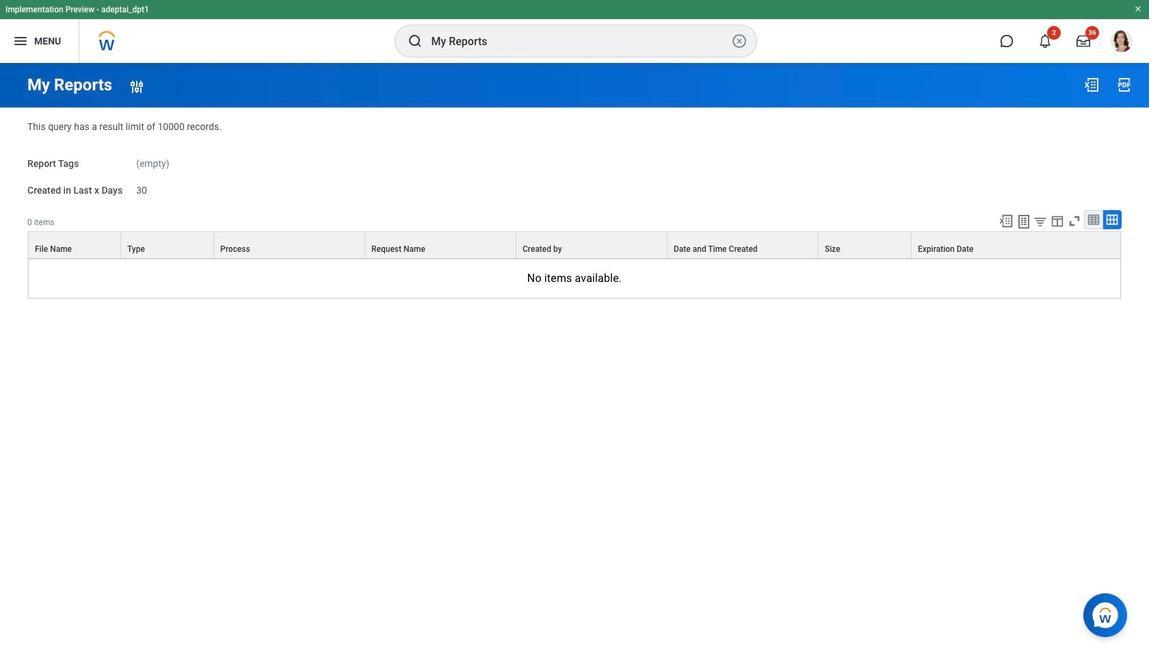 Task type: vqa. For each thing, say whether or not it's contained in the screenshot.
list item
no



Task type: describe. For each thing, give the bounding box(es) containing it.
x circle image
[[731, 33, 748, 49]]

export to worksheets image
[[1016, 214, 1033, 230]]

view printable version (pdf) image
[[1117, 77, 1133, 93]]

export to excel image for export to worksheets icon on the top right
[[999, 214, 1014, 229]]

inbox large image
[[1077, 34, 1091, 48]]

click to view/edit grid preferences image
[[1050, 214, 1066, 229]]

notifications large image
[[1039, 34, 1053, 48]]

select to filter grid data image
[[1033, 214, 1048, 229]]

export to excel image for view printable version (pdf) icon
[[1084, 77, 1100, 93]]



Task type: locate. For each thing, give the bounding box(es) containing it.
banner
[[0, 0, 1150, 63]]

1 horizontal spatial export to excel image
[[1084, 77, 1100, 93]]

row
[[28, 232, 1122, 260]]

close environment banner image
[[1135, 5, 1143, 13]]

Search Workday  search field
[[431, 26, 728, 56]]

justify image
[[12, 33, 29, 49]]

search image
[[407, 33, 423, 49]]

expand table image
[[1106, 213, 1120, 227]]

fullscreen image
[[1068, 214, 1083, 229]]

profile logan mcneil image
[[1111, 30, 1133, 55]]

0 vertical spatial export to excel image
[[1084, 77, 1100, 93]]

change selection image
[[129, 78, 145, 95]]

1 vertical spatial export to excel image
[[999, 214, 1014, 229]]

export to excel image left view printable version (pdf) icon
[[1084, 77, 1100, 93]]

table image
[[1087, 213, 1101, 227]]

export to excel image left export to worksheets icon on the top right
[[999, 214, 1014, 229]]

export to excel image
[[1084, 77, 1100, 93], [999, 214, 1014, 229]]

0 horizontal spatial export to excel image
[[999, 214, 1014, 229]]

main content
[[0, 63, 1150, 312]]

toolbar
[[993, 210, 1122, 232]]



